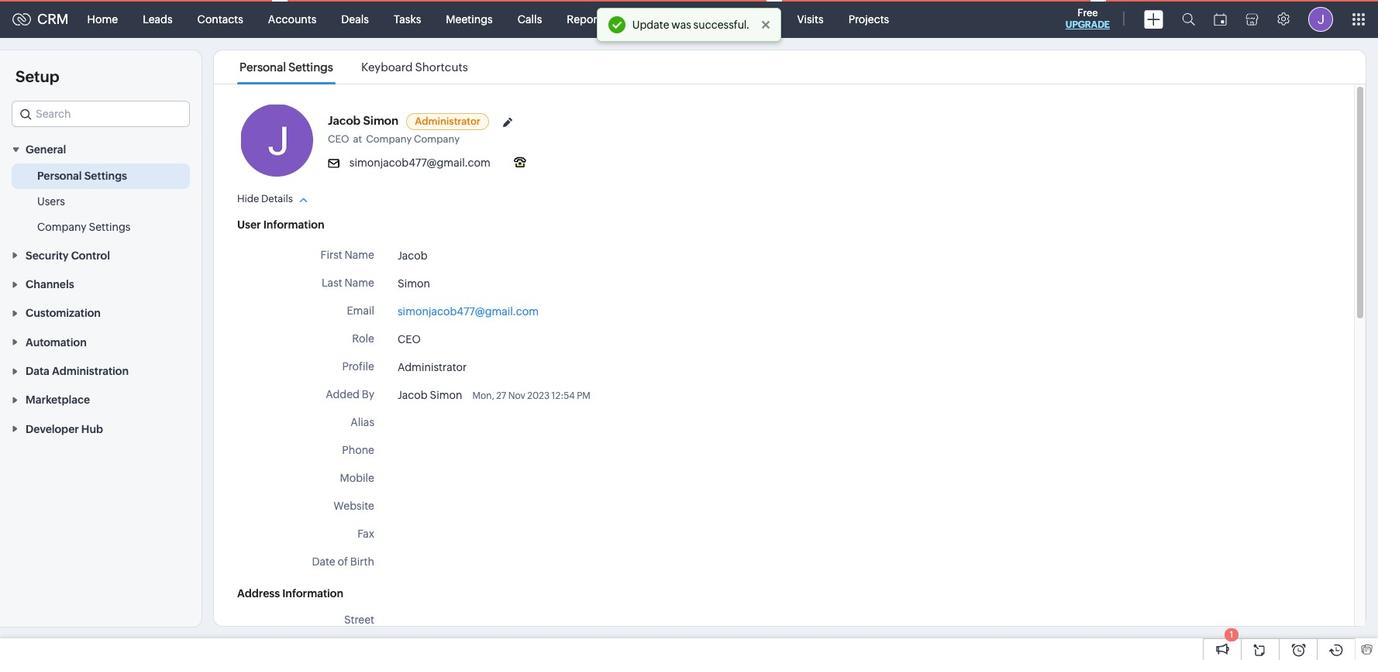 Task type: vqa. For each thing, say whether or not it's contained in the screenshot.
the Administrator
yes



Task type: describe. For each thing, give the bounding box(es) containing it.
leads link
[[130, 0, 185, 38]]

contacts
[[197, 13, 243, 25]]

leads
[[143, 13, 173, 25]]

developer hub button
[[0, 414, 202, 443]]

documents link
[[702, 0, 785, 38]]

2023
[[528, 391, 550, 402]]

users
[[37, 196, 65, 208]]

data
[[26, 365, 50, 378]]

customization button
[[0, 299, 202, 328]]

at
[[353, 133, 362, 145]]

keyboard
[[361, 60, 413, 74]]

upgrade
[[1066, 19, 1110, 30]]

mon, 27 nov 2023 12:54 pm
[[473, 391, 591, 402]]

general button
[[0, 135, 202, 164]]

marketplace button
[[0, 385, 202, 414]]

search image
[[1183, 12, 1196, 26]]

visits
[[798, 13, 824, 25]]

hide details link
[[237, 193, 308, 205]]

jacob for mon, 27 nov 2023 12:54 pm
[[398, 389, 428, 402]]

fax
[[358, 528, 375, 541]]

added by
[[326, 389, 375, 401]]

projects
[[849, 13, 890, 25]]

hide
[[237, 193, 259, 205]]

street
[[344, 614, 375, 627]]

user
[[237, 219, 261, 231]]

free
[[1078, 7, 1098, 19]]

free upgrade
[[1066, 7, 1110, 30]]

pm
[[577, 391, 591, 402]]

company company link
[[366, 133, 464, 145]]

company settings
[[37, 221, 131, 234]]

shortcuts
[[415, 60, 468, 74]]

campaigns
[[631, 13, 689, 25]]

security
[[26, 249, 69, 262]]

0 vertical spatial settings
[[289, 60, 333, 74]]

keyboard shortcuts
[[361, 60, 468, 74]]

channels button
[[0, 270, 202, 299]]

keyboard shortcuts link
[[359, 60, 471, 74]]

ceo at company company
[[328, 133, 460, 145]]

name for first name
[[345, 249, 375, 261]]

1 vertical spatial simonjacob477@gmail.com
[[398, 306, 539, 318]]

deals
[[341, 13, 369, 25]]

users link
[[37, 194, 65, 210]]

name for last name
[[345, 277, 375, 289]]

last name
[[322, 277, 375, 289]]

general
[[26, 144, 66, 156]]

12:54
[[552, 391, 575, 402]]

jacob for administrator
[[328, 114, 361, 127]]

nov
[[508, 391, 526, 402]]

user information
[[237, 219, 325, 231]]

automation
[[26, 336, 87, 349]]

personal settings link for keyboard shortcuts link
[[237, 60, 336, 74]]

hub
[[81, 423, 103, 436]]

Search text field
[[12, 102, 189, 126]]

ceo for ceo at company company
[[328, 133, 349, 145]]

meetings link
[[434, 0, 505, 38]]

security control button
[[0, 241, 202, 270]]

company settings link
[[37, 220, 131, 235]]

settings for personal settings link for users link
[[84, 170, 127, 183]]

added
[[326, 389, 360, 401]]

mon,
[[473, 391, 495, 402]]

visits link
[[785, 0, 836, 38]]

simon for administrator
[[363, 114, 399, 127]]

details
[[261, 193, 293, 205]]

hide details
[[237, 193, 293, 205]]

27
[[496, 391, 507, 402]]

reports
[[567, 13, 607, 25]]

create menu image
[[1145, 10, 1164, 28]]

address information
[[237, 588, 344, 600]]

security control
[[26, 249, 110, 262]]

developer hub
[[26, 423, 103, 436]]

jacob simon for administrator
[[328, 114, 399, 127]]

birth
[[350, 556, 375, 568]]

of
[[338, 556, 348, 568]]

update
[[633, 19, 670, 31]]



Task type: locate. For each thing, give the bounding box(es) containing it.
name right last
[[345, 277, 375, 289]]

phone
[[342, 444, 375, 457]]

logo image
[[12, 13, 31, 25]]

calendar image
[[1214, 13, 1228, 25]]

was
[[672, 19, 692, 31]]

1 vertical spatial simon
[[398, 278, 430, 290]]

address
[[237, 588, 280, 600]]

control
[[71, 249, 110, 262]]

meetings
[[446, 13, 493, 25]]

company
[[366, 133, 412, 145], [414, 133, 460, 145], [37, 221, 87, 234]]

settings up security control dropdown button
[[89, 221, 131, 234]]

simon for mon, 27 nov 2023 12:54 pm
[[430, 389, 463, 402]]

setup
[[16, 67, 59, 85]]

tasks
[[394, 13, 421, 25]]

information down date
[[282, 588, 344, 600]]

1 vertical spatial information
[[282, 588, 344, 600]]

company inside general region
[[37, 221, 87, 234]]

personal up users
[[37, 170, 82, 183]]

1 vertical spatial name
[[345, 277, 375, 289]]

reports link
[[555, 0, 619, 38]]

1 vertical spatial jacob
[[398, 250, 428, 262]]

administrator up "company company" link
[[415, 116, 481, 127]]

first name
[[321, 249, 375, 261]]

automation button
[[0, 328, 202, 356]]

None field
[[12, 101, 190, 127]]

first
[[321, 249, 343, 261]]

data administration button
[[0, 356, 202, 385]]

jacob simon
[[328, 114, 399, 127], [398, 389, 463, 402]]

profile element
[[1300, 0, 1343, 38]]

1 vertical spatial personal settings
[[37, 170, 127, 183]]

simon up simonjacob477@gmail.com link
[[398, 278, 430, 290]]

1 vertical spatial personal settings link
[[37, 169, 127, 184]]

jacob right the first name
[[398, 250, 428, 262]]

personal settings link for users link
[[37, 169, 127, 184]]

profile image
[[1309, 7, 1334, 31]]

jacob right 'by'
[[398, 389, 428, 402]]

customization
[[26, 307, 101, 320]]

information down "details"
[[263, 219, 325, 231]]

company right "at"
[[366, 133, 412, 145]]

0 vertical spatial personal settings
[[240, 60, 333, 74]]

date of birth
[[312, 556, 375, 568]]

0 horizontal spatial ceo
[[328, 133, 349, 145]]

0 vertical spatial simonjacob477@gmail.com
[[350, 157, 491, 169]]

contacts link
[[185, 0, 256, 38]]

0 horizontal spatial personal
[[37, 170, 82, 183]]

data administration
[[26, 365, 129, 378]]

personal settings link down accounts link
[[237, 60, 336, 74]]

general region
[[0, 164, 202, 241]]

simonjacob477@gmail.com link
[[398, 306, 539, 318]]

settings for "company settings" link
[[89, 221, 131, 234]]

1 horizontal spatial ceo
[[398, 333, 421, 346]]

0 vertical spatial jacob
[[328, 114, 361, 127]]

successful.
[[694, 19, 750, 31]]

0 vertical spatial personal settings link
[[237, 60, 336, 74]]

jacob up "at"
[[328, 114, 361, 127]]

name right first
[[345, 249, 375, 261]]

profile
[[342, 361, 375, 373]]

alias
[[351, 416, 375, 429]]

by
[[362, 389, 375, 401]]

ceo for ceo
[[398, 333, 421, 346]]

campaigns link
[[619, 0, 702, 38]]

ceo
[[328, 133, 349, 145], [398, 333, 421, 346]]

crm
[[37, 11, 69, 27]]

accounts link
[[256, 0, 329, 38]]

simonjacob477@gmail.com
[[350, 157, 491, 169], [398, 306, 539, 318]]

personal
[[240, 60, 286, 74], [37, 170, 82, 183]]

ceo left "at"
[[328, 133, 349, 145]]

1
[[1230, 630, 1234, 640]]

personal settings down general dropdown button
[[37, 170, 127, 183]]

personal settings link down general dropdown button
[[37, 169, 127, 184]]

ceo right role
[[398, 333, 421, 346]]

personal inside general region
[[37, 170, 82, 183]]

0 horizontal spatial personal settings
[[37, 170, 127, 183]]

channels
[[26, 278, 74, 291]]

last
[[322, 277, 343, 289]]

jacob simon for mon, 27 nov 2023 12:54 pm
[[398, 389, 463, 402]]

settings down general dropdown button
[[84, 170, 127, 183]]

1 horizontal spatial company
[[366, 133, 412, 145]]

calls
[[518, 13, 542, 25]]

0 horizontal spatial personal settings link
[[37, 169, 127, 184]]

crm link
[[12, 11, 69, 27]]

1 horizontal spatial personal settings
[[240, 60, 333, 74]]

1 vertical spatial settings
[[84, 170, 127, 183]]

0 vertical spatial administrator
[[415, 116, 481, 127]]

developer
[[26, 423, 79, 436]]

2 vertical spatial jacob
[[398, 389, 428, 402]]

2 name from the top
[[345, 277, 375, 289]]

1 vertical spatial ceo
[[398, 333, 421, 346]]

personal down accounts
[[240, 60, 286, 74]]

0 vertical spatial ceo
[[328, 133, 349, 145]]

information for address information
[[282, 588, 344, 600]]

0 vertical spatial name
[[345, 249, 375, 261]]

administrator for profile
[[398, 361, 467, 374]]

2 vertical spatial settings
[[89, 221, 131, 234]]

mobile
[[340, 472, 375, 485]]

home link
[[75, 0, 130, 38]]

personal settings inside general region
[[37, 170, 127, 183]]

0 vertical spatial personal
[[240, 60, 286, 74]]

company down users link
[[37, 221, 87, 234]]

home
[[87, 13, 118, 25]]

create menu element
[[1135, 0, 1173, 38]]

email
[[347, 305, 375, 317]]

settings
[[289, 60, 333, 74], [84, 170, 127, 183], [89, 221, 131, 234]]

1 vertical spatial jacob simon
[[398, 389, 463, 402]]

administrator
[[415, 116, 481, 127], [398, 361, 467, 374]]

administrator for jacob simon
[[415, 116, 481, 127]]

marketplace
[[26, 394, 90, 407]]

simon
[[363, 114, 399, 127], [398, 278, 430, 290], [430, 389, 463, 402]]

2 horizontal spatial company
[[414, 133, 460, 145]]

jacob
[[328, 114, 361, 127], [398, 250, 428, 262], [398, 389, 428, 402]]

documents
[[714, 13, 773, 25]]

0 vertical spatial jacob simon
[[328, 114, 399, 127]]

company down shortcuts
[[414, 133, 460, 145]]

calls link
[[505, 0, 555, 38]]

accounts
[[268, 13, 317, 25]]

1 horizontal spatial personal
[[240, 60, 286, 74]]

1 vertical spatial administrator
[[398, 361, 467, 374]]

website
[[334, 500, 375, 513]]

projects link
[[836, 0, 902, 38]]

jacob simon left the mon,
[[398, 389, 463, 402]]

0 vertical spatial information
[[263, 219, 325, 231]]

list
[[226, 50, 482, 84]]

settings down accounts link
[[289, 60, 333, 74]]

information for user information
[[263, 219, 325, 231]]

1 vertical spatial personal
[[37, 170, 82, 183]]

information
[[263, 219, 325, 231], [282, 588, 344, 600]]

1 name from the top
[[345, 249, 375, 261]]

update was successful.
[[633, 19, 750, 31]]

deals link
[[329, 0, 381, 38]]

0 horizontal spatial company
[[37, 221, 87, 234]]

tasks link
[[381, 0, 434, 38]]

1 horizontal spatial personal settings link
[[237, 60, 336, 74]]

administrator down simonjacob477@gmail.com link
[[398, 361, 467, 374]]

role
[[352, 333, 375, 345]]

jacob simon up "at"
[[328, 114, 399, 127]]

personal settings link
[[237, 60, 336, 74], [37, 169, 127, 184]]

administration
[[52, 365, 129, 378]]

0 vertical spatial simon
[[363, 114, 399, 127]]

simon up ceo at company company
[[363, 114, 399, 127]]

date
[[312, 556, 336, 568]]

simon left the mon,
[[430, 389, 463, 402]]

name
[[345, 249, 375, 261], [345, 277, 375, 289]]

2 vertical spatial simon
[[430, 389, 463, 402]]

search element
[[1173, 0, 1205, 38]]

personal settings down accounts link
[[240, 60, 333, 74]]

list containing personal settings
[[226, 50, 482, 84]]



